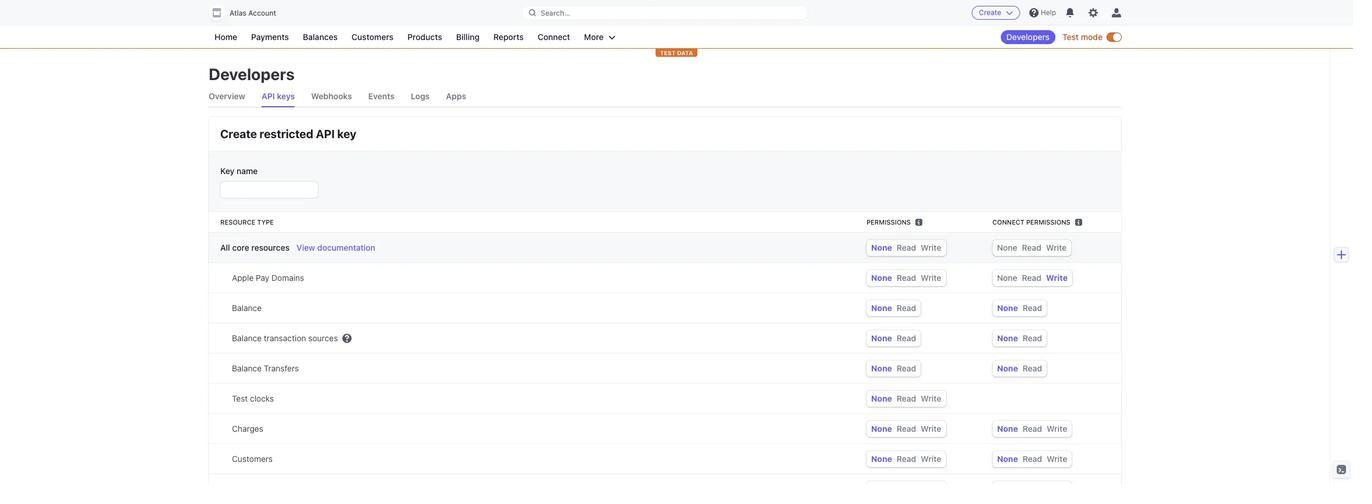 Task type: locate. For each thing, give the bounding box(es) containing it.
1 horizontal spatial api
[[316, 127, 335, 141]]

none
[[871, 243, 892, 253], [997, 243, 1017, 253], [871, 273, 892, 283], [997, 273, 1017, 283], [871, 303, 892, 313], [997, 303, 1018, 313], [871, 334, 892, 344], [997, 334, 1018, 344], [871, 364, 892, 374], [997, 364, 1018, 374], [871, 394, 892, 404], [871, 424, 892, 434], [997, 424, 1018, 434], [871, 455, 892, 464], [997, 455, 1018, 464]]

read button
[[897, 243, 916, 253], [1022, 243, 1042, 253], [897, 273, 916, 283], [1022, 273, 1042, 283], [897, 303, 916, 313], [1023, 303, 1042, 313], [897, 334, 916, 344], [1023, 334, 1042, 344], [897, 364, 916, 374], [1023, 364, 1042, 374], [897, 394, 916, 404], [897, 424, 916, 434], [1023, 424, 1042, 434], [897, 455, 916, 464], [1023, 455, 1042, 464]]

key
[[220, 166, 234, 176]]

1 vertical spatial test
[[232, 394, 248, 404]]

none button
[[871, 243, 892, 253], [997, 243, 1017, 253], [871, 273, 892, 283], [997, 273, 1017, 283], [871, 303, 892, 313], [997, 303, 1018, 313], [871, 334, 892, 344], [997, 334, 1018, 344], [871, 364, 892, 374], [997, 364, 1018, 374], [871, 394, 892, 404], [871, 424, 892, 434], [997, 424, 1018, 434], [871, 455, 892, 464], [997, 455, 1018, 464]]

apple pay domains
[[232, 273, 304, 283]]

1 vertical spatial connect
[[993, 219, 1025, 226]]

create up 'developers' link
[[979, 8, 1001, 17]]

all
[[220, 243, 230, 253]]

customers left products
[[352, 32, 393, 42]]

connect down search…
[[538, 32, 570, 42]]

api left the keys at left top
[[262, 91, 275, 101]]

0 horizontal spatial create
[[220, 127, 257, 141]]

1 vertical spatial developers
[[209, 65, 295, 84]]

0 horizontal spatial test
[[232, 394, 248, 404]]

1 vertical spatial balance
[[232, 334, 262, 344]]

test left mode
[[1063, 32, 1079, 42]]

2 balance from the top
[[232, 334, 262, 344]]

1 horizontal spatial connect
[[993, 219, 1025, 226]]

1 horizontal spatial developers
[[1006, 32, 1050, 42]]

billing
[[456, 32, 480, 42]]

customers down charges
[[232, 455, 273, 464]]

create up key name at the left of the page
[[220, 127, 257, 141]]

create button
[[972, 6, 1020, 20]]

3 balance from the top
[[232, 364, 262, 374]]

domains
[[272, 273, 304, 283]]

transaction
[[264, 334, 306, 344]]

webhooks
[[311, 91, 352, 101]]

test left clocks
[[232, 394, 248, 404]]

balance up balance transfers
[[232, 334, 262, 344]]

0 vertical spatial api
[[262, 91, 275, 101]]

1 vertical spatial create
[[220, 127, 257, 141]]

0 vertical spatial connect
[[538, 32, 570, 42]]

1 balance from the top
[[232, 303, 262, 313]]

tab list
[[209, 86, 1121, 108]]

0 vertical spatial developers
[[1006, 32, 1050, 42]]

balances link
[[297, 30, 343, 44]]

permissions
[[867, 219, 911, 226]]

tab list containing overview
[[209, 86, 1121, 108]]

api left the key
[[316, 127, 335, 141]]

test
[[1063, 32, 1079, 42], [232, 394, 248, 404]]

core
[[232, 243, 249, 253]]

charges
[[232, 424, 263, 434]]

name
[[237, 166, 258, 176]]

1 vertical spatial api
[[316, 127, 335, 141]]

test for test mode
[[1063, 32, 1079, 42]]

key
[[337, 127, 356, 141]]

balance
[[232, 303, 262, 313], [232, 334, 262, 344], [232, 364, 262, 374]]

developers link
[[1001, 30, 1056, 44]]

restricted
[[260, 127, 313, 141]]

0 vertical spatial create
[[979, 8, 1001, 17]]

help button
[[1025, 3, 1061, 22]]

events link
[[368, 86, 395, 107]]

0 vertical spatial test
[[1063, 32, 1079, 42]]

view
[[297, 243, 315, 253]]

test mode
[[1063, 32, 1103, 42]]

clocks
[[250, 394, 274, 404]]

api
[[262, 91, 275, 101], [316, 127, 335, 141]]

apps link
[[446, 86, 466, 107]]

atlas
[[230, 9, 246, 17]]

search…
[[541, 8, 570, 17]]

0 horizontal spatial developers
[[209, 65, 295, 84]]

create restricted api key
[[220, 127, 356, 141]]

customers
[[352, 32, 393, 42], [232, 455, 273, 464]]

0 vertical spatial customers
[[352, 32, 393, 42]]

0 horizontal spatial connect
[[538, 32, 570, 42]]

1 horizontal spatial create
[[979, 8, 1001, 17]]

2 vertical spatial balance
[[232, 364, 262, 374]]

test
[[660, 49, 676, 56]]

connect
[[538, 32, 570, 42], [993, 219, 1025, 226]]

logs link
[[411, 86, 430, 107]]

create
[[979, 8, 1001, 17], [220, 127, 257, 141]]

read
[[897, 243, 916, 253], [1022, 243, 1042, 253], [897, 273, 916, 283], [1022, 273, 1042, 283], [897, 303, 916, 313], [1023, 303, 1042, 313], [897, 334, 916, 344], [1023, 334, 1042, 344], [897, 364, 916, 374], [1023, 364, 1042, 374], [897, 394, 916, 404], [897, 424, 916, 434], [1023, 424, 1042, 434], [897, 455, 916, 464], [1023, 455, 1042, 464]]

0 vertical spatial balance
[[232, 303, 262, 313]]

developers up overview
[[209, 65, 295, 84]]

0 horizontal spatial api
[[262, 91, 275, 101]]

connect for connect
[[538, 32, 570, 42]]

test data
[[660, 49, 693, 56]]

write
[[921, 243, 941, 253], [1046, 243, 1067, 253], [921, 273, 941, 283], [1046, 273, 1068, 283], [921, 394, 941, 404], [921, 424, 941, 434], [1047, 424, 1067, 434], [921, 455, 941, 464], [1047, 455, 1067, 464]]

balance for balance transfers
[[232, 364, 262, 374]]

1 horizontal spatial test
[[1063, 32, 1079, 42]]

test clocks
[[232, 394, 274, 404]]

0 horizontal spatial customers
[[232, 455, 273, 464]]

balance up 'test clocks'
[[232, 364, 262, 374]]

developers
[[1006, 32, 1050, 42], [209, 65, 295, 84]]

create for create
[[979, 8, 1001, 17]]

balance down apple
[[232, 303, 262, 313]]

api keys link
[[262, 86, 295, 107]]

none read write
[[871, 243, 941, 253], [997, 243, 1067, 253], [871, 273, 941, 283], [997, 273, 1068, 283], [871, 394, 941, 404], [871, 424, 941, 434], [997, 424, 1067, 434], [871, 455, 941, 464], [997, 455, 1067, 464]]

atlas account
[[230, 9, 276, 17]]

test for test clocks
[[232, 394, 248, 404]]

help
[[1041, 8, 1056, 17]]

webhooks link
[[311, 86, 352, 107]]

write button
[[921, 243, 941, 253], [1046, 243, 1067, 253], [921, 273, 941, 283], [1046, 273, 1068, 283], [921, 394, 941, 404], [921, 424, 941, 434], [1047, 424, 1067, 434], [921, 455, 941, 464], [1047, 455, 1067, 464]]

connect left permissions
[[993, 219, 1025, 226]]

connect permissions
[[993, 219, 1071, 226]]

data
[[677, 49, 693, 56]]

atlas account button
[[209, 5, 288, 21]]

1 horizontal spatial customers
[[352, 32, 393, 42]]

developers down help popup button
[[1006, 32, 1050, 42]]

mode
[[1081, 32, 1103, 42]]

none read
[[871, 303, 916, 313], [997, 303, 1042, 313], [871, 334, 916, 344], [997, 334, 1042, 344], [871, 364, 916, 374], [997, 364, 1042, 374]]

1 vertical spatial customers
[[232, 455, 273, 464]]

create inside button
[[979, 8, 1001, 17]]

balance for balance transaction sources
[[232, 334, 262, 344]]



Task type: vqa. For each thing, say whether or not it's contained in the screenshot.
the core
yes



Task type: describe. For each thing, give the bounding box(es) containing it.
connect link
[[532, 30, 576, 44]]

logs
[[411, 91, 430, 101]]

balance for balance
[[232, 303, 262, 313]]

customers link
[[346, 30, 399, 44]]

api inside tab list
[[262, 91, 275, 101]]

home
[[214, 32, 237, 42]]

reports
[[494, 32, 524, 42]]

key name
[[220, 166, 258, 176]]

view documentation link
[[297, 242, 375, 254]]

reports link
[[488, 30, 530, 44]]

api keys
[[262, 91, 295, 101]]

Search… search field
[[522, 6, 808, 20]]

resource type
[[220, 219, 274, 226]]

apple
[[232, 273, 254, 283]]

Search… text field
[[522, 6, 808, 20]]

balances
[[303, 32, 338, 42]]

products
[[407, 32, 442, 42]]

home link
[[209, 30, 243, 44]]

connect for connect permissions
[[993, 219, 1025, 226]]

keys
[[277, 91, 295, 101]]

all core resources
[[220, 243, 290, 253]]

balance transaction sources
[[232, 334, 338, 344]]

permissions
[[1026, 219, 1071, 226]]

transfers
[[264, 364, 299, 374]]

sources
[[308, 334, 338, 344]]

payments link
[[245, 30, 295, 44]]

account
[[248, 9, 276, 17]]

billing link
[[450, 30, 485, 44]]

resource
[[220, 219, 255, 226]]

apps
[[446, 91, 466, 101]]

products link
[[402, 30, 448, 44]]

resources
[[251, 243, 290, 253]]

Key name text field
[[220, 182, 318, 198]]

overview link
[[209, 86, 245, 107]]

more
[[584, 32, 604, 42]]

payments
[[251, 32, 289, 42]]

events
[[368, 91, 395, 101]]

type
[[257, 219, 274, 226]]

view documentation
[[297, 243, 375, 253]]

overview
[[209, 91, 245, 101]]

balance transfers
[[232, 364, 299, 374]]

documentation
[[317, 243, 375, 253]]

create for create restricted api key
[[220, 127, 257, 141]]

more button
[[578, 30, 621, 44]]

pay
[[256, 273, 269, 283]]

notifications image
[[1065, 8, 1075, 17]]



